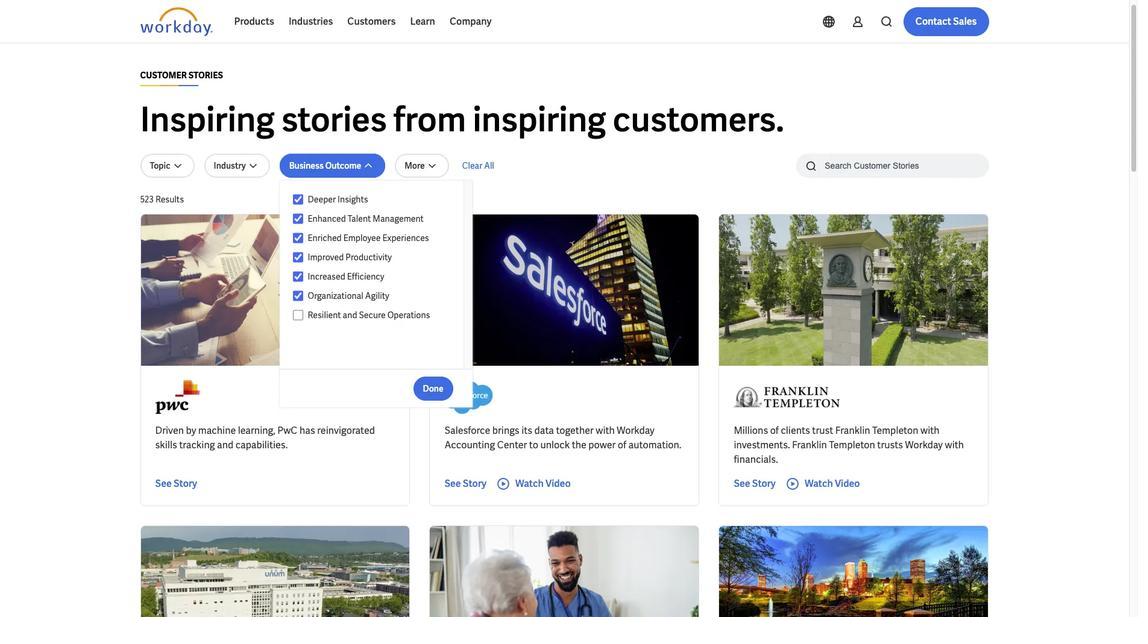Task type: describe. For each thing, give the bounding box(es) containing it.
customers.
[[613, 98, 785, 142]]

salesforce
[[445, 425, 490, 437]]

story for salesforce brings its data together with workday accounting center to unlock the power of automation.
[[463, 478, 487, 490]]

topic button
[[140, 154, 195, 178]]

machine
[[198, 425, 236, 437]]

by
[[186, 425, 196, 437]]

1 story from the left
[[174, 478, 197, 490]]

workday inside salesforce brings its data together with workday accounting center to unlock the power of automation.
[[617, 425, 655, 437]]

business outcome
[[289, 160, 361, 171]]

driven
[[155, 425, 184, 437]]

of inside salesforce brings its data together with workday accounting center to unlock the power of automation.
[[618, 439, 627, 452]]

deeper
[[308, 194, 336, 205]]

data
[[535, 425, 554, 437]]

to
[[529, 439, 539, 452]]

business
[[289, 160, 324, 171]]

improved
[[308, 252, 344, 263]]

customer stories
[[140, 70, 223, 81]]

customer
[[140, 70, 187, 81]]

watch for center
[[516, 478, 544, 490]]

2 horizontal spatial with
[[945, 439, 964, 452]]

learn button
[[403, 7, 443, 36]]

products button
[[227, 7, 282, 36]]

video for to
[[546, 478, 571, 490]]

see story for millions of clients trust franklin templeton with investments. franklin templeton trusts workday with financials.
[[734, 478, 776, 490]]

improved productivity link
[[303, 250, 452, 265]]

trusts
[[878, 439, 903, 452]]

salesforce brings its data together with workday accounting center to unlock the power of automation.
[[445, 425, 682, 452]]

improved productivity
[[308, 252, 392, 263]]

industries
[[289, 15, 333, 28]]

1 see story from the left
[[155, 478, 197, 490]]

all
[[484, 160, 494, 171]]

done
[[423, 383, 444, 394]]

deeper insights
[[308, 194, 368, 205]]

watch video link for center
[[496, 477, 571, 491]]

more
[[405, 160, 425, 171]]

with inside salesforce brings its data together with workday accounting center to unlock the power of automation.
[[596, 425, 615, 437]]

management
[[373, 213, 424, 224]]

workday inside millions of clients trust franklin templeton with investments. franklin templeton trusts workday with financials.
[[906, 439, 943, 452]]

story for millions of clients trust franklin templeton with investments. franklin templeton trusts workday with financials.
[[752, 478, 776, 490]]

523 results
[[140, 194, 184, 205]]

learning,
[[238, 425, 276, 437]]

watch video for templeton
[[805, 478, 860, 490]]

insights
[[338, 194, 368, 205]]

together
[[556, 425, 594, 437]]

increased efficiency
[[308, 271, 384, 282]]

clear all
[[462, 160, 494, 171]]

learn
[[410, 15, 435, 28]]

resilient
[[308, 310, 341, 321]]

salesforce.com image
[[445, 381, 493, 414]]

has
[[300, 425, 315, 437]]

capabilities.
[[236, 439, 288, 452]]

0 vertical spatial franklin
[[836, 425, 871, 437]]

organizational agility
[[308, 291, 389, 302]]

experiences
[[383, 233, 429, 244]]

resilient and secure operations link
[[303, 308, 452, 323]]

watch for franklin
[[805, 478, 833, 490]]

efficiency
[[347, 271, 384, 282]]

increased efficiency link
[[303, 270, 452, 284]]

inspiring
[[140, 98, 275, 142]]

Search Customer Stories text field
[[818, 155, 966, 176]]

enriched employee experiences link
[[303, 231, 452, 245]]

millions
[[734, 425, 768, 437]]

inspiring
[[473, 98, 606, 142]]

contact sales
[[916, 15, 977, 28]]

0 vertical spatial templeton
[[873, 425, 919, 437]]

go to the homepage image
[[140, 7, 213, 36]]

of inside millions of clients trust franklin templeton with investments. franklin templeton trusts workday with financials.
[[770, 425, 779, 437]]

center
[[497, 439, 527, 452]]

523
[[140, 194, 154, 205]]

sales
[[954, 15, 977, 28]]

skills
[[155, 439, 177, 452]]

see for salesforce brings its data together with workday accounting center to unlock the power of automation.
[[445, 478, 461, 490]]

driven by machine learning, pwc has reinvigorated skills tracking and capabilities.
[[155, 425, 375, 452]]

more button
[[395, 154, 449, 178]]

watch video link for franklin
[[786, 477, 860, 491]]

clear
[[462, 160, 483, 171]]

clients
[[781, 425, 810, 437]]

customers button
[[340, 7, 403, 36]]



Task type: vqa. For each thing, say whether or not it's contained in the screenshot.
Workday within Millions of clients trust Franklin Templeton with investments. Franklin Templeton trusts Workday with financials.
yes



Task type: locate. For each thing, give the bounding box(es) containing it.
talent
[[348, 213, 371, 224]]

watch video down millions of clients trust franklin templeton with investments. franklin templeton trusts workday with financials.
[[805, 478, 860, 490]]

1 vertical spatial templeton
[[829, 439, 876, 452]]

of up the investments.
[[770, 425, 779, 437]]

workday right the trusts
[[906, 439, 943, 452]]

see down the financials. in the right of the page
[[734, 478, 751, 490]]

2 horizontal spatial see
[[734, 478, 751, 490]]

0 horizontal spatial of
[[618, 439, 627, 452]]

2 horizontal spatial see story link
[[734, 477, 776, 491]]

watch video link
[[496, 477, 571, 491], [786, 477, 860, 491]]

and
[[343, 310, 357, 321], [217, 439, 234, 452]]

outcome
[[325, 160, 361, 171]]

watch down millions of clients trust franklin templeton with investments. franklin templeton trusts workday with financials.
[[805, 478, 833, 490]]

agility
[[365, 291, 389, 302]]

0 horizontal spatial watch video link
[[496, 477, 571, 491]]

of
[[770, 425, 779, 437], [618, 439, 627, 452]]

see story down accounting
[[445, 478, 487, 490]]

2 horizontal spatial see story
[[734, 478, 776, 490]]

0 horizontal spatial franklin
[[792, 439, 827, 452]]

2 watch video link from the left
[[786, 477, 860, 491]]

see story
[[155, 478, 197, 490], [445, 478, 487, 490], [734, 478, 776, 490]]

with
[[596, 425, 615, 437], [921, 425, 940, 437], [945, 439, 964, 452]]

done button
[[413, 377, 453, 401]]

customers
[[348, 15, 396, 28]]

trust
[[813, 425, 834, 437]]

from
[[394, 98, 466, 142]]

tracking
[[179, 439, 215, 452]]

see story link
[[155, 477, 197, 491], [445, 477, 487, 491], [734, 477, 776, 491]]

automation.
[[629, 439, 682, 452]]

video for templeton
[[835, 478, 860, 490]]

0 vertical spatial workday
[[617, 425, 655, 437]]

1 see story link from the left
[[155, 477, 197, 491]]

the
[[572, 439, 587, 452]]

pricewaterhousecoopers global licensing services corporation (pwc) image
[[155, 381, 200, 414]]

see story down skills
[[155, 478, 197, 490]]

stories
[[281, 98, 387, 142]]

see down skills
[[155, 478, 172, 490]]

0 horizontal spatial watch
[[516, 478, 544, 490]]

video down millions of clients trust franklin templeton with investments. franklin templeton trusts workday with financials.
[[835, 478, 860, 490]]

organizational
[[308, 291, 364, 302]]

company button
[[443, 7, 499, 36]]

stories
[[189, 70, 223, 81]]

1 horizontal spatial story
[[463, 478, 487, 490]]

see story link down accounting
[[445, 477, 487, 491]]

None checkbox
[[293, 194, 303, 205], [293, 233, 303, 244], [293, 310, 303, 321], [293, 194, 303, 205], [293, 233, 303, 244], [293, 310, 303, 321]]

1 horizontal spatial see story
[[445, 478, 487, 490]]

see story link down skills
[[155, 477, 197, 491]]

watch video link down to
[[496, 477, 571, 491]]

industry button
[[204, 154, 270, 178]]

2 watch video from the left
[[805, 478, 860, 490]]

2 see story link from the left
[[445, 477, 487, 491]]

1 horizontal spatial with
[[921, 425, 940, 437]]

3 see story link from the left
[[734, 477, 776, 491]]

see story down the financials. in the right of the page
[[734, 478, 776, 490]]

clear all button
[[459, 154, 498, 178]]

enhanced talent management
[[308, 213, 424, 224]]

enhanced talent management link
[[303, 212, 452, 226]]

power
[[589, 439, 616, 452]]

industries button
[[282, 7, 340, 36]]

see for millions of clients trust franklin templeton with investments. franklin templeton trusts workday with financials.
[[734, 478, 751, 490]]

accounting
[[445, 439, 495, 452]]

brings
[[492, 425, 520, 437]]

see story link for salesforce brings its data together with workday accounting center to unlock the power of automation.
[[445, 477, 487, 491]]

enhanced
[[308, 213, 346, 224]]

unlock
[[541, 439, 570, 452]]

0 horizontal spatial video
[[546, 478, 571, 490]]

story down the financials. in the right of the page
[[752, 478, 776, 490]]

organizational agility link
[[303, 289, 452, 303]]

watch down to
[[516, 478, 544, 490]]

watch
[[516, 478, 544, 490], [805, 478, 833, 490]]

and down "machine"
[[217, 439, 234, 452]]

enriched employee experiences
[[308, 233, 429, 244]]

3 story from the left
[[752, 478, 776, 490]]

0 vertical spatial and
[[343, 310, 357, 321]]

increased
[[308, 271, 345, 282]]

enriched
[[308, 233, 342, 244]]

industry
[[214, 160, 246, 171]]

1 horizontal spatial and
[[343, 310, 357, 321]]

1 horizontal spatial see story link
[[445, 477, 487, 491]]

1 see from the left
[[155, 478, 172, 490]]

1 vertical spatial of
[[618, 439, 627, 452]]

1 vertical spatial workday
[[906, 439, 943, 452]]

templeton down trust
[[829, 439, 876, 452]]

1 horizontal spatial video
[[835, 478, 860, 490]]

contact sales link
[[904, 7, 989, 36]]

see story link for millions of clients trust franklin templeton with investments. franklin templeton trusts workday with financials.
[[734, 477, 776, 491]]

franklin
[[836, 425, 871, 437], [792, 439, 827, 452]]

franklin right trust
[[836, 425, 871, 437]]

0 vertical spatial of
[[770, 425, 779, 437]]

and down organizational agility
[[343, 310, 357, 321]]

0 horizontal spatial see story link
[[155, 477, 197, 491]]

secure
[[359, 310, 386, 321]]

see down accounting
[[445, 478, 461, 490]]

video
[[546, 478, 571, 490], [835, 478, 860, 490]]

1 horizontal spatial watch video link
[[786, 477, 860, 491]]

workday up automation.
[[617, 425, 655, 437]]

story
[[174, 478, 197, 490], [463, 478, 487, 490], [752, 478, 776, 490]]

None checkbox
[[293, 213, 303, 224], [293, 252, 303, 263], [293, 271, 303, 282], [293, 291, 303, 302], [293, 213, 303, 224], [293, 252, 303, 263], [293, 271, 303, 282], [293, 291, 303, 302]]

see story link down the financials. in the right of the page
[[734, 477, 776, 491]]

3 see story from the left
[[734, 478, 776, 490]]

watch video link down millions of clients trust franklin templeton with investments. franklin templeton trusts workday with financials.
[[786, 477, 860, 491]]

0 horizontal spatial story
[[174, 478, 197, 490]]

0 horizontal spatial see story
[[155, 478, 197, 490]]

of right power
[[618, 439, 627, 452]]

1 horizontal spatial watch video
[[805, 478, 860, 490]]

story down accounting
[[463, 478, 487, 490]]

products
[[234, 15, 274, 28]]

2 see from the left
[[445, 478, 461, 490]]

financials.
[[734, 453, 778, 466]]

franklin templeton companies, llc image
[[734, 381, 840, 414]]

workday
[[617, 425, 655, 437], [906, 439, 943, 452]]

pwc
[[278, 425, 298, 437]]

investments.
[[734, 439, 790, 452]]

results
[[156, 194, 184, 205]]

1 vertical spatial franklin
[[792, 439, 827, 452]]

0 horizontal spatial and
[[217, 439, 234, 452]]

its
[[522, 425, 533, 437]]

0 horizontal spatial watch video
[[516, 478, 571, 490]]

see story for salesforce brings its data together with workday accounting center to unlock the power of automation.
[[445, 478, 487, 490]]

story down tracking
[[174, 478, 197, 490]]

1 horizontal spatial workday
[[906, 439, 943, 452]]

topic
[[150, 160, 170, 171]]

0 horizontal spatial see
[[155, 478, 172, 490]]

watch video
[[516, 478, 571, 490], [805, 478, 860, 490]]

2 horizontal spatial story
[[752, 478, 776, 490]]

2 story from the left
[[463, 478, 487, 490]]

deeper insights link
[[303, 192, 452, 207]]

see
[[155, 478, 172, 490], [445, 478, 461, 490], [734, 478, 751, 490]]

1 horizontal spatial see
[[445, 478, 461, 490]]

2 watch from the left
[[805, 478, 833, 490]]

company
[[450, 15, 492, 28]]

contact
[[916, 15, 952, 28]]

productivity
[[346, 252, 392, 263]]

and inside driven by machine learning, pwc has reinvigorated skills tracking and capabilities.
[[217, 439, 234, 452]]

franklin down trust
[[792, 439, 827, 452]]

business outcome button
[[280, 154, 385, 178]]

1 vertical spatial and
[[217, 439, 234, 452]]

1 horizontal spatial watch
[[805, 478, 833, 490]]

2 video from the left
[[835, 478, 860, 490]]

1 horizontal spatial of
[[770, 425, 779, 437]]

watch video for to
[[516, 478, 571, 490]]

1 horizontal spatial franklin
[[836, 425, 871, 437]]

operations
[[388, 310, 430, 321]]

1 watch from the left
[[516, 478, 544, 490]]

0 horizontal spatial workday
[[617, 425, 655, 437]]

employee
[[344, 233, 381, 244]]

video down unlock
[[546, 478, 571, 490]]

reinvigorated
[[317, 425, 375, 437]]

0 horizontal spatial with
[[596, 425, 615, 437]]

templeton up the trusts
[[873, 425, 919, 437]]

1 watch video from the left
[[516, 478, 571, 490]]

resilient and secure operations
[[308, 310, 430, 321]]

watch video down to
[[516, 478, 571, 490]]

millions of clients trust franklin templeton with investments. franklin templeton trusts workday with financials.
[[734, 425, 964, 466]]

3 see from the left
[[734, 478, 751, 490]]

2 see story from the left
[[445, 478, 487, 490]]

1 video from the left
[[546, 478, 571, 490]]

inspiring stories from inspiring customers.
[[140, 98, 785, 142]]

1 watch video link from the left
[[496, 477, 571, 491]]



